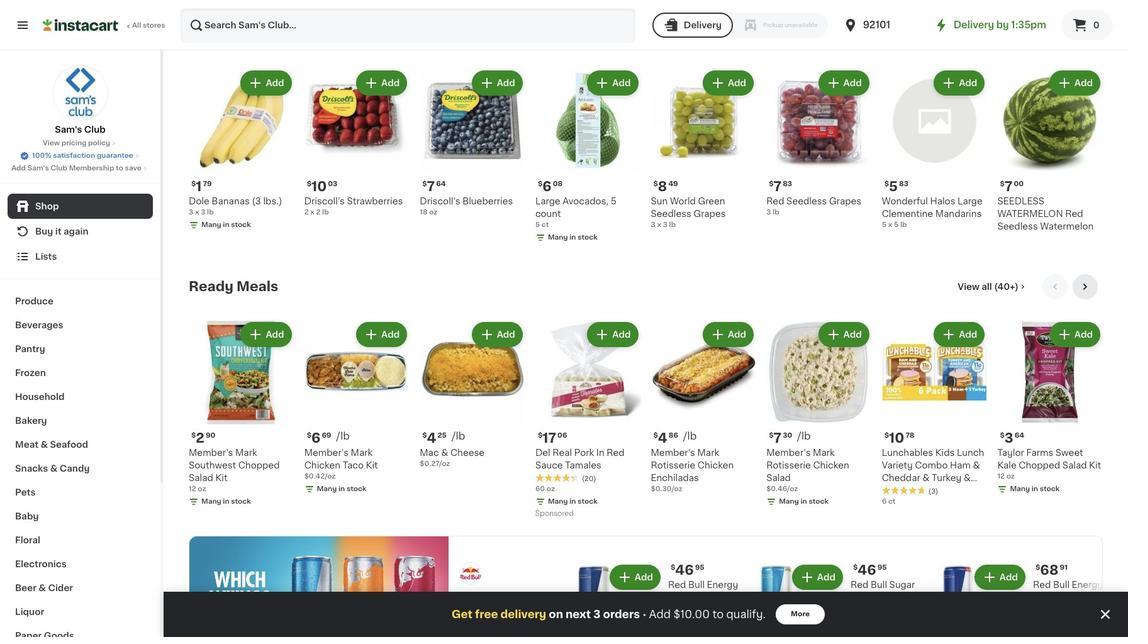 Task type: describe. For each thing, give the bounding box(es) containing it.
ham
[[950, 461, 971, 470]]

add for member's mark southwest chopped salad kit
[[266, 330, 284, 339]]

beer & cider link
[[8, 576, 153, 600]]

$ inside $ 17 06
[[538, 432, 542, 439]]

add for sun world green seedless grapes
[[728, 79, 746, 87]]

meat
[[15, 440, 38, 449]]

$ inside $ 68 91
[[1036, 564, 1040, 571]]

energy for 68
[[1072, 580, 1103, 589]]

$ 7 83
[[769, 180, 792, 193]]

real
[[553, 448, 572, 457]]

add button for large avocados, 5 count
[[588, 72, 637, 94]]

$ 1 79
[[191, 180, 212, 193]]

many up the sponsored badge image
[[548, 498, 568, 505]]

view all (40+) for 3
[[958, 282, 1019, 291]]

member's mark southwest chopped salad kit 12 oz
[[189, 448, 280, 492]]

drink for 46
[[668, 593, 691, 602]]

$ 4 25 /lb
[[422, 431, 465, 445]]

mark for member's mark chicken taco kit
[[351, 448, 373, 457]]

(20)
[[582, 475, 596, 482]]

item carousel region containing fresh fruit
[[189, 23, 1103, 264]]

$ inside '$ 10 78'
[[884, 432, 889, 439]]

$ inside the $ 5 83
[[884, 180, 889, 187]]

bakery link
[[8, 409, 153, 433]]

delivery button
[[652, 13, 733, 38]]

red bull gives you wings. spo nsored
[[459, 594, 564, 629]]

chicken for salad
[[813, 461, 849, 470]]

next
[[566, 610, 591, 620]]

southwest
[[189, 461, 236, 470]]

red inside del real pork in red sauce tamales
[[607, 448, 625, 457]]

strawberries
[[347, 197, 403, 206]]

large inside large avocados, 5 count 5 ct
[[535, 197, 560, 206]]

many in stock for $0.42/oz
[[317, 485, 366, 492]]

sun world green seedless grapes 3 x 3 lb
[[651, 197, 726, 228]]

more button
[[776, 605, 825, 625]]

crackers
[[882, 499, 921, 508]]

pets
[[15, 488, 36, 497]]

del
[[535, 448, 550, 457]]

chopped inside taylor farms sweet kale chopped salad kit 12 oz
[[1019, 461, 1060, 470]]

7 for $ 7 00
[[1005, 180, 1013, 193]]

add for lunchables kids lunch variety combo ham & cheddar & turkey & american cheese crackers
[[959, 330, 977, 339]]

salad inside taylor farms sweet kale chopped salad kit 12 oz
[[1062, 461, 1087, 470]]

grapes inside sun world green seedless grapes 3 x 3 lb
[[694, 209, 726, 218]]

avocados,
[[563, 197, 609, 206]]

$6.69 per pound element
[[304, 430, 410, 446]]

0 horizontal spatial red bull image
[[189, 536, 449, 637]]

add button for driscoll's blueberries
[[473, 72, 521, 94]]

$ up $10.00
[[671, 564, 675, 571]]

buy it again link
[[8, 219, 153, 244]]

del real pork in red sauce tamales
[[535, 448, 625, 470]]

member's mark rotisserie chicken enchiladas $0.30/oz
[[651, 448, 734, 492]]

7 for $ 7 83
[[774, 180, 782, 193]]

add button for lunchables kids lunch variety combo ham & cheddar & turkey & american cheese crackers
[[935, 323, 984, 346]]

red seedless grapes 3 lb
[[766, 197, 861, 216]]

many for $0.46/oz
[[779, 498, 799, 505]]

electronics
[[15, 560, 67, 569]]

shop
[[35, 202, 59, 211]]

2 horizontal spatial 2
[[316, 209, 321, 216]]

/lb for $ 4 86 /lb
[[683, 431, 697, 441]]

46 for red bull sugar free energy drink
[[858, 563, 876, 577]]

view all (40+) button for 7
[[953, 23, 1032, 48]]

mark inside the member's mark rotisserie chicken enchiladas $0.30/oz
[[697, 448, 719, 457]]

add button for mac & cheese
[[473, 323, 521, 346]]

oz right "60"
[[547, 485, 555, 492]]

mac
[[420, 448, 439, 457]]

12 inside member's mark southwest chopped salad kit 12 oz
[[189, 485, 196, 492]]

taylor
[[997, 448, 1024, 457]]

in
[[596, 448, 604, 457]]

$ inside $ 4 25 /lb
[[422, 432, 427, 439]]

0 button
[[1061, 10, 1113, 40]]

candy
[[60, 464, 90, 473]]

salad for 2
[[189, 474, 213, 482]]

red inside red seedless grapes 3 lb
[[766, 197, 784, 206]]

taco
[[343, 461, 364, 470]]

$ inside $ 1 79
[[191, 180, 196, 187]]

4 for $ 4 86 /lb
[[658, 431, 667, 445]]

add inside get free delivery on next 3 orders • add $10.00 to qualify.
[[649, 610, 671, 620]]

guarantee
[[97, 152, 133, 159]]

bananas
[[212, 197, 250, 206]]

95 for sugar
[[878, 564, 887, 571]]

0 horizontal spatial 2
[[196, 431, 204, 445]]

chicken for enchiladas
[[698, 461, 734, 470]]

many in stock for ct
[[548, 234, 598, 241]]

many in stock for $0.46/oz
[[779, 498, 829, 505]]

stock for ct
[[578, 234, 598, 241]]

add button for member's mark southwest chopped salad kit
[[242, 323, 290, 346]]

79
[[203, 180, 212, 187]]

06
[[557, 432, 567, 439]]

in for x
[[223, 221, 229, 228]]

stores
[[143, 22, 165, 29]]

$4.86 per pound element
[[651, 430, 756, 446]]

4 for $ 4 25 /lb
[[427, 431, 436, 445]]

lists
[[35, 252, 57, 261]]

more
[[791, 611, 810, 618]]

60 oz
[[535, 485, 555, 492]]

member's mark chicken taco kit $0.42/oz
[[304, 448, 378, 480]]

add for mac & cheese
[[497, 330, 515, 339]]

60
[[535, 485, 545, 492]]

(40+) for 3
[[994, 282, 1019, 291]]

stock for kit
[[231, 498, 251, 505]]

delivery
[[500, 610, 546, 620]]

1 vertical spatial sam's
[[28, 165, 49, 172]]

kit inside the member's mark chicken taco kit $0.42/oz
[[366, 461, 378, 470]]

buy it again
[[35, 227, 88, 236]]

kit inside taylor farms sweet kale chopped salad kit 12 oz
[[1089, 461, 1101, 470]]

household link
[[8, 385, 153, 409]]

many in stock for x
[[201, 221, 251, 228]]

all stores link
[[43, 8, 166, 43]]

red inside seedless watermelon red seedless watermelon
[[1065, 209, 1083, 218]]

(291)
[[715, 607, 732, 614]]

product group containing 5
[[882, 68, 987, 230]]

$ inside "$ 7 30 /lb"
[[769, 432, 774, 439]]

add for taylor farms sweet kale chopped salad kit
[[1074, 330, 1093, 339]]

watermelon
[[1040, 222, 1094, 231]]

sun
[[651, 197, 668, 206]]

rotisserie for salad
[[766, 461, 811, 470]]

satisfaction
[[53, 152, 95, 159]]

$ 3 64
[[1000, 431, 1024, 445]]

1:35pm
[[1011, 20, 1046, 30]]

$ up free in the bottom of the page
[[853, 564, 858, 571]]

product group containing 17
[[535, 320, 641, 521]]

add for large avocados, 5 count
[[612, 79, 631, 87]]

ct inside large avocados, 5 count 5 ct
[[542, 221, 549, 228]]

lb inside wonderful halos large clementine mandarins 5 x 5 lb
[[900, 221, 907, 228]]

x inside sun world green seedless grapes 3 x 3 lb
[[657, 221, 661, 228]]

snacks & candy link
[[8, 457, 153, 481]]

chicken inside the member's mark chicken taco kit $0.42/oz
[[304, 461, 340, 470]]

many for kit
[[201, 498, 221, 505]]

service type group
[[652, 13, 828, 38]]

many in stock for kit
[[201, 498, 251, 505]]

add for member's mark rotisserie chicken salad
[[843, 330, 862, 339]]

add button for sun world green seedless grapes
[[704, 72, 753, 94]]

2 vertical spatial 6
[[882, 498, 887, 505]]

7 for $ 7 64
[[427, 180, 435, 193]]

$ inside $ 8 49
[[653, 180, 658, 187]]

kale
[[997, 461, 1017, 470]]

spo
[[459, 623, 473, 629]]

bull inside the red bull sugar free energy drink
[[871, 580, 887, 589]]

1 vertical spatial view
[[43, 140, 60, 147]]

x inside dole bananas (3 lbs.) 3 x 3 lb
[[195, 209, 199, 216]]

100% satisfaction guarantee
[[32, 152, 133, 159]]

in for $0.46/oz
[[801, 498, 807, 505]]

dole bananas (3 lbs.) 3 x 3 lb
[[189, 197, 282, 216]]

6 for $ 6 69 /lb
[[311, 431, 321, 445]]

enchiladas
[[651, 474, 699, 482]]

& down ham
[[964, 474, 971, 482]]

turkey
[[932, 474, 962, 482]]

seedless inside red seedless grapes 3 lb
[[786, 197, 827, 206]]

24 x 8.4 fl oz
[[668, 618, 713, 624]]

seedless for seedless watermelon red seedless watermelon
[[997, 222, 1038, 231]]

$0.46/oz
[[766, 485, 798, 492]]

add button for member's mark rotisserie chicken enchiladas
[[704, 323, 753, 346]]

produce
[[15, 297, 53, 306]]

in up the sponsored badge image
[[570, 498, 576, 505]]

1 horizontal spatial 2
[[304, 209, 309, 216]]

bull inside red bull gives you wings. spo nsored
[[484, 594, 506, 604]]

lb inside dole bananas (3 lbs.) 3 x 3 lb
[[207, 209, 214, 216]]

in for kit
[[223, 498, 229, 505]]

90
[[206, 432, 215, 439]]

treatment tracker modal dialog
[[164, 592, 1128, 637]]

sugar
[[889, 580, 915, 589]]

10 for $ 10 78
[[889, 431, 904, 445]]

lists link
[[8, 244, 153, 269]]

sponsored badge image
[[535, 510, 573, 518]]

1 vertical spatial ct
[[888, 498, 896, 505]]

membership
[[69, 165, 114, 172]]

$ inside '$ 7 64'
[[422, 180, 427, 187]]

all
[[132, 22, 141, 29]]

meat & seafood link
[[8, 433, 153, 457]]

electronics link
[[8, 552, 153, 576]]

world
[[670, 197, 696, 206]]

large inside wonderful halos large clementine mandarins 5 x 5 lb
[[958, 197, 983, 206]]

$ 2 90
[[191, 431, 215, 445]]

pantry link
[[8, 337, 153, 361]]

& down combo
[[923, 474, 930, 482]]

64 for 3
[[1015, 432, 1024, 439]]

policy
[[88, 140, 110, 147]]

add sam's club membership to save
[[11, 165, 141, 172]]

many for ct
[[548, 234, 568, 241]]

it
[[55, 227, 61, 236]]

add sam's club membership to save link
[[11, 164, 149, 174]]

variety
[[882, 461, 913, 470]]

fresh fruit
[[189, 28, 263, 42]]

many for salad
[[1010, 485, 1030, 492]]

you
[[543, 594, 564, 604]]

1 vertical spatial club
[[51, 165, 67, 172]]

6 for $ 6 08
[[542, 180, 552, 193]]

cheese inside mac & cheese $0.27/oz
[[450, 448, 485, 457]]

by
[[996, 20, 1009, 30]]

$ 8 49
[[653, 180, 678, 193]]

oz inside driscoll's blueberries 18 oz
[[429, 209, 438, 216]]

$ inside $ 4 86 /lb
[[653, 432, 658, 439]]

mark for member's mark rotisserie chicken salad
[[813, 448, 835, 457]]

cheese inside lunchables kids lunch variety combo ham & cheddar & turkey & american cheese crackers
[[926, 486, 960, 495]]

stock for $0.42/oz
[[347, 485, 366, 492]]

household
[[15, 393, 65, 401]]

red up $10.00
[[668, 580, 686, 589]]

0
[[1093, 21, 1100, 30]]

add for red seedless grapes
[[843, 79, 862, 87]]

grapes inside red seedless grapes 3 lb
[[829, 197, 861, 206]]

bull up $10.00
[[688, 580, 705, 589]]

energy for 46
[[707, 580, 738, 589]]

oz right fl
[[704, 618, 713, 624]]

•
[[642, 610, 646, 620]]



Task type: locate. For each thing, give the bounding box(es) containing it.
driscoll's blueberries 18 oz
[[420, 197, 513, 216]]

1 horizontal spatial 83
[[899, 180, 909, 187]]

3 drink from the left
[[1033, 593, 1056, 602]]

2 drink from the left
[[906, 593, 929, 602]]

oz down kale
[[1006, 473, 1015, 480]]

0 vertical spatial 12
[[997, 473, 1005, 480]]

$ 46 95 for energy
[[671, 563, 704, 577]]

baby link
[[8, 505, 153, 528]]

7 inside "$ 7 30 /lb"
[[774, 431, 782, 445]]

64 inside $ 3 64
[[1015, 432, 1024, 439]]

6 ct
[[882, 498, 896, 505]]

3 chicken from the left
[[813, 461, 849, 470]]

6 left 69
[[311, 431, 321, 445]]

chicken inside the member's mark rotisserie chicken enchiladas $0.30/oz
[[698, 461, 734, 470]]

0 vertical spatial view all (40+)
[[958, 31, 1019, 40]]

sam's up 'pricing'
[[55, 125, 82, 134]]

1 vertical spatial seedless
[[651, 209, 691, 218]]

0 horizontal spatial 6
[[311, 431, 321, 445]]

4 inside $ 4 86 /lb
[[658, 431, 667, 445]]

many in stock down $0.46/oz
[[779, 498, 829, 505]]

0 horizontal spatial to
[[116, 165, 123, 172]]

12
[[997, 473, 1005, 480], [189, 485, 196, 492]]

liquor link
[[8, 600, 153, 624]]

10 left 78
[[889, 431, 904, 445]]

/lb inside "$ 7 30 /lb"
[[797, 431, 811, 441]]

member's inside the member's mark rotisserie chicken enchiladas $0.30/oz
[[651, 448, 695, 457]]

sam's club logo image
[[53, 65, 108, 121]]

member's inside the member's mark chicken taco kit $0.42/oz
[[304, 448, 349, 457]]

grapes down green
[[694, 209, 726, 218]]

salad down sweet
[[1062, 461, 1087, 470]]

& inside mac & cheese $0.27/oz
[[441, 448, 448, 457]]

sauce
[[535, 461, 563, 470]]

delivery inside 'link'
[[954, 20, 994, 30]]

view for 6
[[958, 31, 980, 40]]

0 horizontal spatial sam's
[[28, 165, 49, 172]]

add for driscoll's strawberries
[[381, 79, 400, 87]]

2 item carousel region from the top
[[189, 274, 1103, 526]]

large
[[535, 197, 560, 206], [958, 197, 983, 206]]

$ up del
[[538, 432, 542, 439]]

mark
[[235, 448, 257, 457], [351, 448, 373, 457], [697, 448, 719, 457], [813, 448, 835, 457]]

oz inside member's mark southwest chopped salad kit 12 oz
[[198, 485, 206, 492]]

0 horizontal spatial seedless
[[651, 209, 691, 218]]

1 horizontal spatial 4
[[658, 431, 667, 445]]

1 95 from the left
[[695, 564, 704, 571]]

$ left 79
[[191, 180, 196, 187]]

x down "clementine"
[[888, 221, 892, 228]]

1 vertical spatial item carousel region
[[189, 274, 1103, 526]]

meat & seafood
[[15, 440, 88, 449]]

2 view all (40+) from the top
[[958, 282, 1019, 291]]

1 horizontal spatial ct
[[888, 498, 896, 505]]

member's for kit
[[189, 448, 233, 457]]

energy
[[707, 580, 738, 589], [1072, 580, 1103, 589], [872, 593, 904, 602]]

rotisserie inside "member's mark rotisserie chicken salad $0.46/oz"
[[766, 461, 811, 470]]

2 vertical spatial view
[[958, 282, 980, 291]]

mark down $4.86 per pound element
[[697, 448, 719, 457]]

mark up southwest
[[235, 448, 257, 457]]

64 up taylor
[[1015, 432, 1024, 439]]

1 horizontal spatial driscoll's
[[420, 197, 460, 206]]

64 up driscoll's blueberries 18 oz
[[436, 180, 446, 187]]

4 /lb from the left
[[797, 431, 811, 441]]

many in stock down member's mark southwest chopped salad kit 12 oz
[[201, 498, 251, 505]]

add for member's mark rotisserie chicken enchiladas
[[728, 330, 746, 339]]

0 vertical spatial grapes
[[829, 197, 861, 206]]

$ 7 30 /lb
[[769, 431, 811, 445]]

0 vertical spatial 64
[[436, 180, 446, 187]]

1 vertical spatial 64
[[1015, 432, 1024, 439]]

seedless down world
[[651, 209, 691, 218]]

seafood
[[50, 440, 88, 449]]

2 horizontal spatial energy
[[1072, 580, 1103, 589]]

1 horizontal spatial large
[[958, 197, 983, 206]]

stock for $0.46/oz
[[809, 498, 829, 505]]

view all (40+) button for 3
[[953, 274, 1032, 299]]

1 (40+) from the top
[[994, 31, 1019, 40]]

2 driscoll's from the left
[[420, 197, 460, 206]]

drink
[[668, 593, 691, 602], [906, 593, 929, 602], [1033, 593, 1056, 602]]

1 horizontal spatial 12
[[997, 473, 1005, 480]]

2 horizontal spatial chicken
[[813, 461, 849, 470]]

0 vertical spatial ct
[[542, 221, 549, 228]]

seedless down watermelon
[[997, 222, 1038, 231]]

combo
[[915, 461, 948, 470]]

& left candy
[[50, 464, 57, 473]]

64 for 7
[[436, 180, 446, 187]]

2 4 from the left
[[658, 431, 667, 445]]

blueberries
[[463, 197, 513, 206]]

stock down (20)
[[578, 498, 598, 505]]

0 vertical spatial to
[[116, 165, 123, 172]]

red down '68'
[[1033, 580, 1051, 589]]

seedless watermelon red seedless watermelon
[[997, 197, 1094, 231]]

0 horizontal spatial 83
[[783, 180, 792, 187]]

1 horizontal spatial drink
[[906, 593, 929, 602]]

view all (40+) for 7
[[958, 31, 1019, 40]]

drink down sugar at the right bottom
[[906, 593, 929, 602]]

4 inside $ 4 25 /lb
[[427, 431, 436, 445]]

add button for wonderful halos large clementine mandarins
[[935, 72, 984, 94]]

red bull energy drink for 68
[[1033, 580, 1103, 602]]

lb inside red seedless grapes 3 lb
[[773, 209, 779, 216]]

sam's down 100%
[[28, 165, 49, 172]]

64 inside '$ 7 64'
[[436, 180, 446, 187]]

0 horizontal spatial rotisserie
[[651, 461, 695, 470]]

2 horizontal spatial kit
[[1089, 461, 1101, 470]]

2 (40+) from the top
[[994, 282, 1019, 291]]

$ left 90
[[191, 432, 196, 439]]

x right 24
[[679, 618, 683, 624]]

in down taylor farms sweet kale chopped salad kit 12 oz
[[1032, 485, 1038, 492]]

/lb for $ 7 30 /lb
[[797, 431, 811, 441]]

to inside get free delivery on next 3 orders • add $10.00 to qualify.
[[713, 610, 724, 620]]

1 horizontal spatial rotisserie
[[766, 461, 811, 470]]

seedless inside seedless watermelon red seedless watermelon
[[997, 222, 1038, 231]]

lunch
[[957, 448, 984, 457]]

many in stock down taylor farms sweet kale chopped salad kit 12 oz
[[1010, 485, 1060, 492]]

2 mark from the left
[[351, 448, 373, 457]]

in for $0.42/oz
[[338, 485, 345, 492]]

95 for energy
[[695, 564, 704, 571]]

$ left 78
[[884, 432, 889, 439]]

drink inside the red bull sugar free energy drink
[[906, 593, 929, 602]]

mark inside "member's mark rotisserie chicken salad $0.46/oz"
[[813, 448, 835, 457]]

$ inside the $ 6 69 /lb
[[307, 432, 311, 439]]

many down dole
[[201, 221, 221, 228]]

get free delivery on next 3 orders • add $10.00 to qualify.
[[452, 610, 766, 620]]

add button for taylor farms sweet kale chopped salad kit
[[1051, 323, 1099, 346]]

2 horizontal spatial 6
[[882, 498, 887, 505]]

add for seedless watermelon red seedless watermelon
[[1074, 79, 1093, 87]]

/lb inside $ 4 86 /lb
[[683, 431, 697, 441]]

1 horizontal spatial cheese
[[926, 486, 960, 495]]

0 horizontal spatial drink
[[668, 593, 691, 602]]

member's down $ 4 86 /lb
[[651, 448, 695, 457]]

12 inside taylor farms sweet kale chopped salad kit 12 oz
[[997, 473, 1005, 480]]

1 horizontal spatial 95
[[878, 564, 887, 571]]

1 vertical spatial 12
[[189, 485, 196, 492]]

in for ct
[[570, 234, 576, 241]]

kit inside member's mark southwest chopped salad kit 12 oz
[[215, 474, 227, 482]]

0 horizontal spatial 12
[[189, 485, 196, 492]]

many in stock down large avocados, 5 count 5 ct
[[548, 234, 598, 241]]

driscoll's inside driscoll's blueberries 18 oz
[[420, 197, 460, 206]]

drink for 68
[[1033, 593, 1056, 602]]

add button for driscoll's strawberries
[[357, 72, 406, 94]]

0 horizontal spatial 64
[[436, 180, 446, 187]]

7 up 18
[[427, 180, 435, 193]]

$ inside $ 2 90
[[191, 432, 196, 439]]

0 vertical spatial 6
[[542, 180, 552, 193]]

lb down world
[[669, 221, 676, 228]]

2 46 from the left
[[858, 563, 876, 577]]

$ 5 83
[[884, 180, 909, 193]]

7 for $ 7 30 /lb
[[774, 431, 782, 445]]

1 horizontal spatial seedless
[[786, 197, 827, 206]]

red up wings.
[[459, 594, 482, 604]]

& right meat
[[41, 440, 48, 449]]

$ left 08
[[538, 180, 542, 187]]

all for 3
[[982, 282, 992, 291]]

0 horizontal spatial cheese
[[450, 448, 485, 457]]

1 horizontal spatial delivery
[[954, 20, 994, 30]]

$ up taylor
[[1000, 432, 1005, 439]]

clementine
[[882, 209, 933, 218]]

2 red bull energy drink from the left
[[1033, 580, 1103, 602]]

member's inside member's mark southwest chopped salad kit 12 oz
[[189, 448, 233, 457]]

1 horizontal spatial sam's
[[55, 125, 82, 134]]

member's inside "member's mark rotisserie chicken salad $0.46/oz"
[[766, 448, 811, 457]]

baby
[[15, 512, 39, 521]]

1 view all (40+) button from the top
[[953, 23, 1032, 48]]

stock down taco in the left of the page
[[347, 485, 366, 492]]

chicken down $7.30 per pound element
[[813, 461, 849, 470]]

1 horizontal spatial $ 46 95
[[853, 563, 887, 577]]

83
[[783, 180, 792, 187], [899, 180, 909, 187]]

red right in
[[607, 448, 625, 457]]

1 horizontal spatial to
[[713, 610, 724, 620]]

2 $ 46 95 from the left
[[853, 563, 887, 577]]

0 vertical spatial view all (40+) button
[[953, 23, 1032, 48]]

in for salad
[[1032, 485, 1038, 492]]

$ left 69
[[307, 432, 311, 439]]

seedless inside sun world green seedless grapes 3 x 3 lb
[[651, 209, 691, 218]]

0 vertical spatial (40+)
[[994, 31, 1019, 40]]

add button for red seedless grapes
[[819, 72, 868, 94]]

mark for member's mark southwest chopped salad kit
[[235, 448, 257, 457]]

floral link
[[8, 528, 153, 552]]

lb inside driscoll's strawberries 2 x 2 lb
[[322, 209, 329, 216]]

stock down large avocados, 5 count 5 ct
[[578, 234, 598, 241]]

product group containing 3
[[997, 320, 1103, 497]]

rotisserie inside the member's mark rotisserie chicken enchiladas $0.30/oz
[[651, 461, 695, 470]]

0 horizontal spatial delivery
[[684, 21, 722, 30]]

view for 17
[[958, 282, 980, 291]]

0 horizontal spatial chopped
[[238, 461, 280, 470]]

chopped
[[238, 461, 280, 470], [1019, 461, 1060, 470]]

/lb right 30
[[797, 431, 811, 441]]

0 horizontal spatial grapes
[[694, 209, 726, 218]]

1 horizontal spatial energy
[[872, 593, 904, 602]]

0 horizontal spatial $ 46 95
[[671, 563, 704, 577]]

all stores
[[132, 22, 165, 29]]

member's up southwest
[[189, 448, 233, 457]]

91
[[1060, 564, 1068, 571]]

red bull image
[[189, 536, 449, 637], [459, 562, 482, 585]]

0 horizontal spatial chicken
[[304, 461, 340, 470]]

1 rotisserie from the left
[[651, 461, 695, 470]]

many down southwest
[[201, 498, 221, 505]]

view pricing policy
[[43, 140, 110, 147]]

1 vertical spatial view all (40+) button
[[953, 274, 1032, 299]]

$ inside $ 10 03
[[307, 180, 311, 187]]

grapes left wonderful
[[829, 197, 861, 206]]

instacart logo image
[[43, 18, 118, 33]]

driscoll's for 7
[[420, 197, 460, 206]]

1 vertical spatial view all (40+)
[[958, 282, 1019, 291]]

1 vertical spatial (40+)
[[994, 282, 1019, 291]]

0 horizontal spatial driscoll's
[[304, 197, 345, 206]]

46 up $10.00
[[675, 563, 694, 577]]

add for wonderful halos large clementine mandarins
[[959, 79, 977, 87]]

chicken inside "member's mark rotisserie chicken salad $0.46/oz"
[[813, 461, 849, 470]]

1 horizontal spatial kit
[[366, 461, 378, 470]]

stock down dole bananas (3 lbs.) 3 x 3 lb
[[231, 221, 251, 228]]

in down large avocados, 5 count 5 ct
[[570, 234, 576, 241]]

3 member's from the left
[[651, 448, 695, 457]]

product group containing 1
[[189, 68, 294, 233]]

lb down "clementine"
[[900, 221, 907, 228]]

4 member's from the left
[[766, 448, 811, 457]]

red up watermelon
[[1065, 209, 1083, 218]]

100% satisfaction guarantee button
[[20, 148, 141, 161]]

all for 7
[[982, 31, 992, 40]]

/lb for $ 6 69 /lb
[[336, 431, 350, 441]]

2 chicken from the left
[[698, 461, 734, 470]]

2 vertical spatial seedless
[[997, 222, 1038, 231]]

0 vertical spatial 10
[[311, 180, 327, 193]]

3 mark from the left
[[697, 448, 719, 457]]

★★★★★
[[535, 473, 579, 482], [535, 473, 579, 482], [882, 486, 926, 495], [882, 486, 926, 495], [668, 606, 712, 614], [668, 606, 712, 614]]

lunchables kids lunch variety combo ham & cheddar & turkey & american cheese crackers
[[882, 448, 984, 508]]

many for $0.42/oz
[[317, 485, 337, 492]]

add
[[266, 79, 284, 87], [381, 79, 400, 87], [497, 79, 515, 87], [612, 79, 631, 87], [728, 79, 746, 87], [843, 79, 862, 87], [959, 79, 977, 87], [1074, 79, 1093, 87], [11, 165, 26, 172], [266, 330, 284, 339], [381, 330, 400, 339], [497, 330, 515, 339], [612, 330, 631, 339], [728, 330, 746, 339], [843, 330, 862, 339], [959, 330, 977, 339], [1074, 330, 1093, 339], [635, 573, 653, 582], [817, 573, 836, 582], [1000, 573, 1018, 582], [649, 610, 671, 620]]

1 vertical spatial 6
[[311, 431, 321, 445]]

$ left "91"
[[1036, 564, 1040, 571]]

bull down "91"
[[1053, 580, 1070, 589]]

$ inside the $ 6 08
[[538, 180, 542, 187]]

1 large from the left
[[535, 197, 560, 206]]

3 inside get free delivery on next 3 orders • add $10.00 to qualify.
[[593, 610, 601, 620]]

delivery by 1:35pm link
[[933, 18, 1046, 33]]

$0.27/oz
[[420, 460, 450, 467]]

meals
[[237, 280, 278, 293]]

3 /lb from the left
[[683, 431, 697, 441]]

0 vertical spatial sam's
[[55, 125, 82, 134]]

1 /lb from the left
[[336, 431, 350, 441]]

0 horizontal spatial club
[[51, 165, 67, 172]]

&
[[41, 440, 48, 449], [441, 448, 448, 457], [973, 461, 980, 470], [50, 464, 57, 473], [923, 474, 930, 482], [964, 474, 971, 482], [39, 584, 46, 593]]

x inside wonderful halos large clementine mandarins 5 x 5 lb
[[888, 221, 892, 228]]

5
[[889, 180, 898, 193], [611, 197, 617, 206], [535, 221, 540, 228], [882, 221, 887, 228], [894, 221, 899, 228]]

& right beer
[[39, 584, 46, 593]]

product group containing 2
[[189, 320, 294, 509]]

member's mark rotisserie chicken salad $0.46/oz
[[766, 448, 849, 492]]

0 vertical spatial view
[[958, 31, 980, 40]]

03
[[328, 180, 337, 187]]

/lb right 25
[[452, 431, 465, 441]]

mark up taco in the left of the page
[[351, 448, 373, 457]]

lb
[[207, 209, 214, 216], [322, 209, 329, 216], [773, 209, 779, 216], [669, 221, 676, 228], [900, 221, 907, 228]]

frozen
[[15, 369, 46, 377]]

seedless
[[997, 197, 1045, 206]]

large up count
[[535, 197, 560, 206]]

$ left 30
[[769, 432, 774, 439]]

lb inside sun world green seedless grapes 3 x 3 lb
[[669, 221, 676, 228]]

83 up red seedless grapes 3 lb
[[783, 180, 792, 187]]

product group
[[189, 68, 294, 233], [304, 68, 410, 217], [420, 68, 525, 217], [535, 68, 641, 245], [651, 68, 756, 230], [766, 68, 872, 217], [882, 68, 987, 230], [997, 68, 1103, 233], [189, 320, 294, 509], [304, 320, 410, 497], [420, 320, 525, 469], [535, 320, 641, 521], [651, 320, 756, 494], [766, 320, 872, 509], [882, 320, 987, 508], [997, 320, 1103, 497]]

10 left 03
[[311, 180, 327, 193]]

lb down '$ 7 83' on the right of the page
[[773, 209, 779, 216]]

1 horizontal spatial 64
[[1015, 432, 1024, 439]]

oz inside taylor farms sweet kale chopped salad kit 12 oz
[[1006, 473, 1015, 480]]

1 horizontal spatial grapes
[[829, 197, 861, 206]]

red bull sugar free energy drink
[[851, 580, 929, 602]]

x down sun
[[657, 221, 661, 228]]

$ left 49
[[653, 180, 658, 187]]

add for dole bananas (3 lbs.)
[[266, 79, 284, 87]]

0 horizontal spatial kit
[[215, 474, 227, 482]]

0 horizontal spatial large
[[535, 197, 560, 206]]

& down 'lunch'
[[973, 461, 980, 470]]

6 inside the $ 6 69 /lb
[[311, 431, 321, 445]]

4 left 25
[[427, 431, 436, 445]]

add button for member's mark rotisserie chicken salad
[[819, 323, 868, 346]]

$ 68 91
[[1036, 563, 1068, 577]]

$ 46 95 for sugar
[[853, 563, 887, 577]]

0 vertical spatial all
[[982, 31, 992, 40]]

stock
[[231, 221, 251, 228], [578, 234, 598, 241], [347, 485, 366, 492], [1040, 485, 1060, 492], [231, 498, 251, 505], [578, 498, 598, 505], [809, 498, 829, 505]]

driscoll's inside driscoll's strawberries 2 x 2 lb
[[304, 197, 345, 206]]

red inside the red bull sugar free energy drink
[[851, 580, 868, 589]]

energy inside the red bull sugar free energy drink
[[872, 593, 904, 602]]

delivery for delivery by 1:35pm
[[954, 20, 994, 30]]

$
[[191, 180, 196, 187], [307, 180, 311, 187], [422, 180, 427, 187], [538, 180, 542, 187], [653, 180, 658, 187], [769, 180, 774, 187], [884, 180, 889, 187], [1000, 180, 1005, 187], [191, 432, 196, 439], [307, 432, 311, 439], [422, 432, 427, 439], [538, 432, 542, 439], [653, 432, 658, 439], [769, 432, 774, 439], [884, 432, 889, 439], [1000, 432, 1005, 439], [671, 564, 675, 571], [853, 564, 858, 571], [1036, 564, 1040, 571]]

in down dole bananas (3 lbs.) 3 x 3 lb
[[223, 221, 229, 228]]

1 horizontal spatial red bull energy drink
[[1033, 580, 1103, 602]]

0 horizontal spatial 10
[[311, 180, 327, 193]]

delivery
[[954, 20, 994, 30], [684, 21, 722, 30]]

/lb inside the $ 6 69 /lb
[[336, 431, 350, 441]]

delivery for delivery
[[684, 21, 722, 30]]

to right fl
[[713, 610, 724, 620]]

many in stock for salad
[[1010, 485, 1060, 492]]

to down guarantee
[[116, 165, 123, 172]]

cider
[[48, 584, 73, 593]]

1 item carousel region from the top
[[189, 23, 1103, 264]]

ct down american
[[888, 498, 896, 505]]

seedless for sun world green seedless grapes 3 x 3 lb
[[651, 209, 691, 218]]

0 vertical spatial club
[[84, 125, 106, 134]]

many in stock up the sponsored badge image
[[548, 498, 598, 505]]

again
[[64, 227, 88, 236]]

2 horizontal spatial drink
[[1033, 593, 1056, 602]]

driscoll's strawberries 2 x 2 lb
[[304, 197, 403, 216]]

$ inside $ 3 64
[[1000, 432, 1005, 439]]

rotisserie
[[651, 461, 695, 470], [766, 461, 811, 470]]

7 left 30
[[774, 431, 782, 445]]

1 4 from the left
[[427, 431, 436, 445]]

$ 46 95 up the red bull sugar free energy drink
[[853, 563, 887, 577]]

0 vertical spatial item carousel region
[[189, 23, 1103, 264]]

frozen link
[[8, 361, 153, 385]]

$ up wonderful
[[884, 180, 889, 187]]

8
[[658, 180, 667, 193]]

(3
[[252, 197, 261, 206]]

view all (40+)
[[958, 31, 1019, 40], [958, 282, 1019, 291]]

12 down southwest
[[189, 485, 196, 492]]

0 horizontal spatial red bull energy drink
[[668, 580, 738, 602]]

member's for $0.46/oz
[[766, 448, 811, 457]]

x inside driscoll's strawberries 2 x 2 lb
[[310, 209, 314, 216]]

2 95 from the left
[[878, 564, 887, 571]]

0 horizontal spatial salad
[[189, 474, 213, 482]]

49
[[668, 180, 678, 187]]

0 horizontal spatial energy
[[707, 580, 738, 589]]

12 down kale
[[997, 473, 1005, 480]]

1
[[196, 180, 202, 193]]

$4.25 per pound element
[[420, 430, 525, 446]]

2 chopped from the left
[[1019, 461, 1060, 470]]

2 83 from the left
[[899, 180, 909, 187]]

1 driscoll's from the left
[[304, 197, 345, 206]]

2 view all (40+) button from the top
[[953, 274, 1032, 299]]

add for member's mark chicken taco kit
[[381, 330, 400, 339]]

1 horizontal spatial club
[[84, 125, 106, 134]]

$ 10 78
[[884, 431, 914, 445]]

2 /lb from the left
[[452, 431, 465, 441]]

1 mark from the left
[[235, 448, 257, 457]]

member's for $0.42/oz
[[304, 448, 349, 457]]

driscoll's for 10
[[304, 197, 345, 206]]

mark inside member's mark southwest chopped salad kit 12 oz
[[235, 448, 257, 457]]

item carousel region
[[189, 23, 1103, 264], [189, 274, 1103, 526]]

Search field
[[181, 9, 635, 42]]

many in stock down the member's mark chicken taco kit $0.42/oz
[[317, 485, 366, 492]]

mark inside the member's mark chicken taco kit $0.42/oz
[[351, 448, 373, 457]]

1 chicken from the left
[[304, 461, 340, 470]]

bull left sugar at the right bottom
[[871, 580, 887, 589]]

1 horizontal spatial red bull image
[[459, 562, 482, 585]]

on
[[549, 610, 563, 620]]

fl
[[698, 618, 703, 624]]

add for driscoll's blueberries
[[497, 79, 515, 87]]

$7.30 per pound element
[[766, 430, 872, 446]]

wings.
[[459, 608, 498, 618]]

in down the member's mark chicken taco kit $0.42/oz
[[338, 485, 345, 492]]

red bull energy drink for 46
[[668, 580, 738, 602]]

$ inside '$ 7 83'
[[769, 180, 774, 187]]

rotisserie for enchiladas
[[651, 461, 695, 470]]

/lb for $ 4 25 /lb
[[452, 431, 465, 441]]

83 for 5
[[899, 180, 909, 187]]

1 horizontal spatial chicken
[[698, 461, 734, 470]]

add button for member's mark chicken taco kit
[[357, 323, 406, 346]]

chicken down $4.86 per pound element
[[698, 461, 734, 470]]

1 $ 46 95 from the left
[[671, 563, 704, 577]]

club up policy
[[84, 125, 106, 134]]

red inside red bull gives you wings. spo nsored
[[459, 594, 482, 604]]

10 for $ 10 03
[[311, 180, 327, 193]]

$ left '86'
[[653, 432, 658, 439]]

salad for /lb
[[766, 474, 791, 482]]

stock for salad
[[1040, 485, 1060, 492]]

$ up 18
[[422, 180, 427, 187]]

cheese down turkey
[[926, 486, 960, 495]]

83 inside '$ 7 83'
[[783, 180, 792, 187]]

grapes
[[829, 197, 861, 206], [694, 209, 726, 218]]

stock for x
[[231, 221, 251, 228]]

1 drink from the left
[[668, 593, 691, 602]]

taylor farms sweet kale chopped salad kit 12 oz
[[997, 448, 1101, 480]]

0 vertical spatial cheese
[[450, 448, 485, 457]]

salad inside member's mark southwest chopped salad kit 12 oz
[[189, 474, 213, 482]]

delivery inside button
[[684, 21, 722, 30]]

seedless down '$ 7 83' on the right of the page
[[786, 197, 827, 206]]

6 down american
[[882, 498, 887, 505]]

18
[[420, 209, 428, 216]]

stock down member's mark southwest chopped salad kit 12 oz
[[231, 498, 251, 505]]

$ left 00
[[1000, 180, 1005, 187]]

orders
[[603, 610, 640, 620]]

chicken up $0.42/oz
[[304, 461, 340, 470]]

92101
[[863, 20, 890, 30]]

add button for dole bananas (3 lbs.)
[[242, 72, 290, 94]]

sam's club
[[55, 125, 106, 134]]

2 all from the top
[[982, 282, 992, 291]]

2 member's from the left
[[304, 448, 349, 457]]

lb down $ 10 03
[[322, 209, 329, 216]]

item carousel region containing ready meals
[[189, 274, 1103, 526]]

2 rotisserie from the left
[[766, 461, 811, 470]]

x down $ 10 03
[[310, 209, 314, 216]]

1 view all (40+) from the top
[[958, 31, 1019, 40]]

1 horizontal spatial chopped
[[1019, 461, 1060, 470]]

mark down $7.30 per pound element
[[813, 448, 835, 457]]

red up free in the bottom of the page
[[851, 580, 868, 589]]

None search field
[[180, 8, 636, 43]]

gives
[[508, 594, 540, 604]]

product group containing 8
[[651, 68, 756, 230]]

2 horizontal spatial salad
[[1062, 461, 1087, 470]]

2 large from the left
[[958, 197, 983, 206]]

1 horizontal spatial 6
[[542, 180, 552, 193]]

seedless
[[786, 197, 827, 206], [651, 209, 691, 218], [997, 222, 1038, 231]]

1 chopped from the left
[[238, 461, 280, 470]]

0 vertical spatial seedless
[[786, 197, 827, 206]]

1 horizontal spatial 46
[[858, 563, 876, 577]]

save
[[125, 165, 141, 172]]

24
[[668, 618, 677, 624]]

83 inside the $ 5 83
[[899, 180, 909, 187]]

$0.42/oz
[[304, 473, 336, 480]]

8.4
[[685, 618, 696, 624]]

1 vertical spatial cheese
[[926, 486, 960, 495]]

to inside add sam's club membership to save link
[[116, 165, 123, 172]]

in down "member's mark rotisserie chicken salad $0.46/oz"
[[801, 498, 807, 505]]

salad inside "member's mark rotisserie chicken salad $0.46/oz"
[[766, 474, 791, 482]]

add button for seedless watermelon red seedless watermelon
[[1051, 72, 1099, 94]]

1 vertical spatial 10
[[889, 431, 904, 445]]

beer
[[15, 584, 36, 593]]

2 horizontal spatial seedless
[[997, 222, 1038, 231]]

all
[[982, 31, 992, 40], [982, 282, 992, 291]]

1 member's from the left
[[189, 448, 233, 457]]

1 all from the top
[[982, 31, 992, 40]]

$ 6 69 /lb
[[307, 431, 350, 445]]

1 46 from the left
[[675, 563, 694, 577]]

83 for 7
[[783, 180, 792, 187]]

chopped inside member's mark southwest chopped salad kit 12 oz
[[238, 461, 280, 470]]

member's for $0.30/oz
[[651, 448, 695, 457]]

fruit
[[231, 28, 263, 42]]

/lb inside $ 4 25 /lb
[[452, 431, 465, 441]]

add inside add sam's club membership to save link
[[11, 165, 26, 172]]

many for x
[[201, 221, 221, 228]]

0 horizontal spatial ct
[[542, 221, 549, 228]]

1 horizontal spatial 10
[[889, 431, 904, 445]]

ct down count
[[542, 221, 549, 228]]

$ inside '$ 7 00'
[[1000, 180, 1005, 187]]

0 horizontal spatial 95
[[695, 564, 704, 571]]

(40+) for 7
[[994, 31, 1019, 40]]

0 horizontal spatial 46
[[675, 563, 694, 577]]

/lb right 69
[[336, 431, 350, 441]]

92101 button
[[843, 8, 918, 43]]

1 horizontal spatial salad
[[766, 474, 791, 482]]

4 mark from the left
[[813, 448, 835, 457]]

1 red bull energy drink from the left
[[668, 580, 738, 602]]

many down $0.46/oz
[[779, 498, 799, 505]]

3 inside red seedless grapes 3 lb
[[766, 209, 771, 216]]

0 horizontal spatial 4
[[427, 431, 436, 445]]

1 83 from the left
[[783, 180, 792, 187]]

lbs.)
[[263, 197, 282, 206]]

1 vertical spatial all
[[982, 282, 992, 291]]



Task type: vqa. For each thing, say whether or not it's contained in the screenshot.
Real
yes



